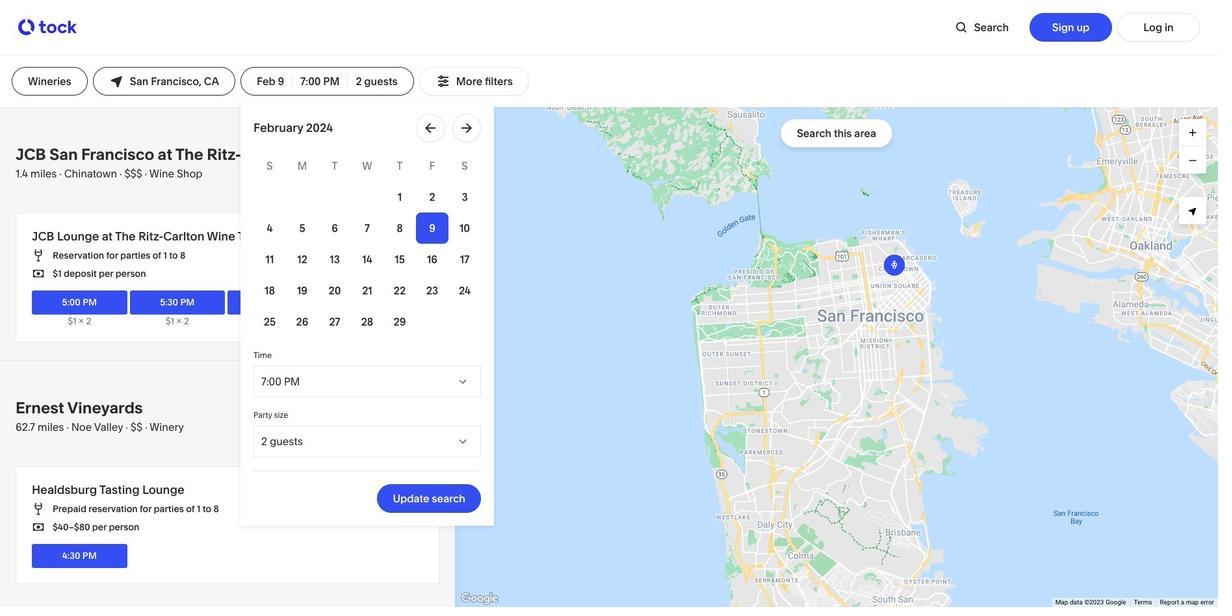 Task type: vqa. For each thing, say whether or not it's contained in the screenshot.
Group
no



Task type: locate. For each thing, give the bounding box(es) containing it.
tock home page image
[[18, 19, 77, 35]]

jcb san francisco at the ritz-carlton image
[[298, 123, 439, 202]]

ernest vineyards image
[[298, 376, 439, 456]]

grid
[[254, 150, 481, 337]]



Task type: describe. For each thing, give the bounding box(es) containing it.
google image
[[458, 590, 501, 607]]

map region
[[455, 107, 1218, 607]]



